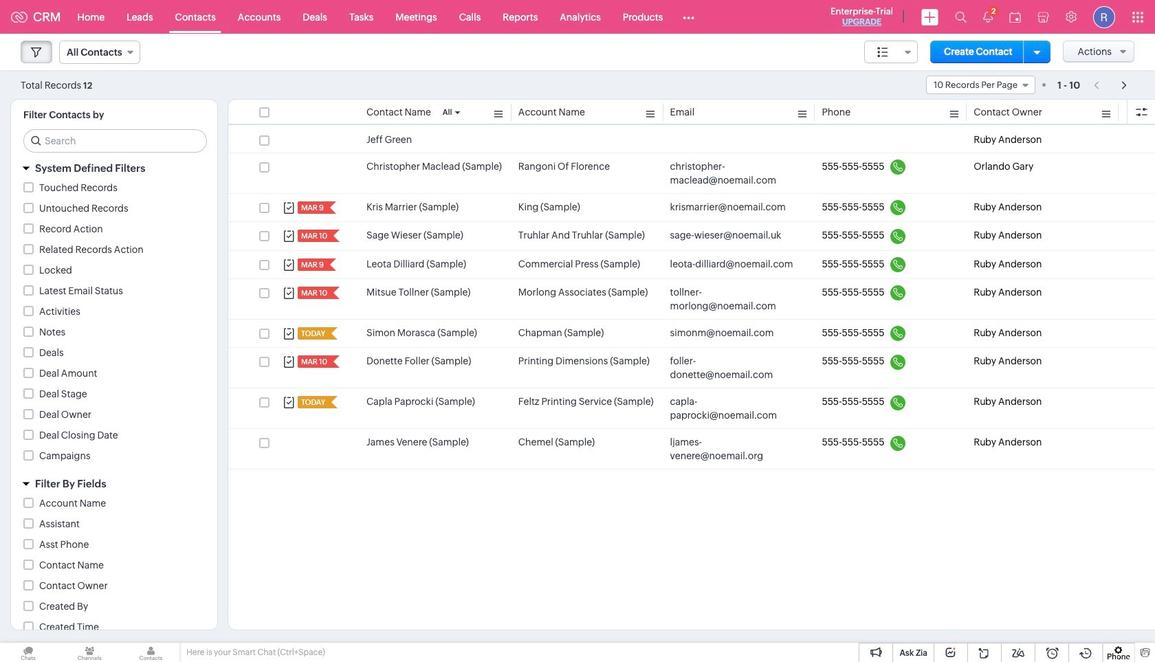 Task type: vqa. For each thing, say whether or not it's contained in the screenshot.
signals image
no



Task type: locate. For each thing, give the bounding box(es) containing it.
channels image
[[61, 643, 118, 662]]

search element
[[947, 0, 975, 34]]

search image
[[955, 11, 967, 23]]

Search text field
[[24, 130, 206, 152]]

none field size
[[864, 41, 918, 63]]

calendar image
[[1009, 11, 1021, 22]]

row group
[[228, 127, 1155, 470]]

profile element
[[1085, 0, 1123, 33]]

create menu image
[[921, 9, 938, 25]]

None field
[[59, 41, 140, 64], [864, 41, 918, 63], [926, 76, 1035, 94], [59, 41, 140, 64], [926, 76, 1035, 94]]



Task type: describe. For each thing, give the bounding box(es) containing it.
profile image
[[1093, 6, 1115, 28]]

logo image
[[11, 11, 28, 22]]

create menu element
[[913, 0, 947, 33]]

contacts image
[[123, 643, 179, 662]]

chats image
[[0, 643, 57, 662]]

signals element
[[975, 0, 1001, 34]]

Other Modules field
[[674, 6, 704, 28]]

size image
[[877, 46, 888, 58]]



